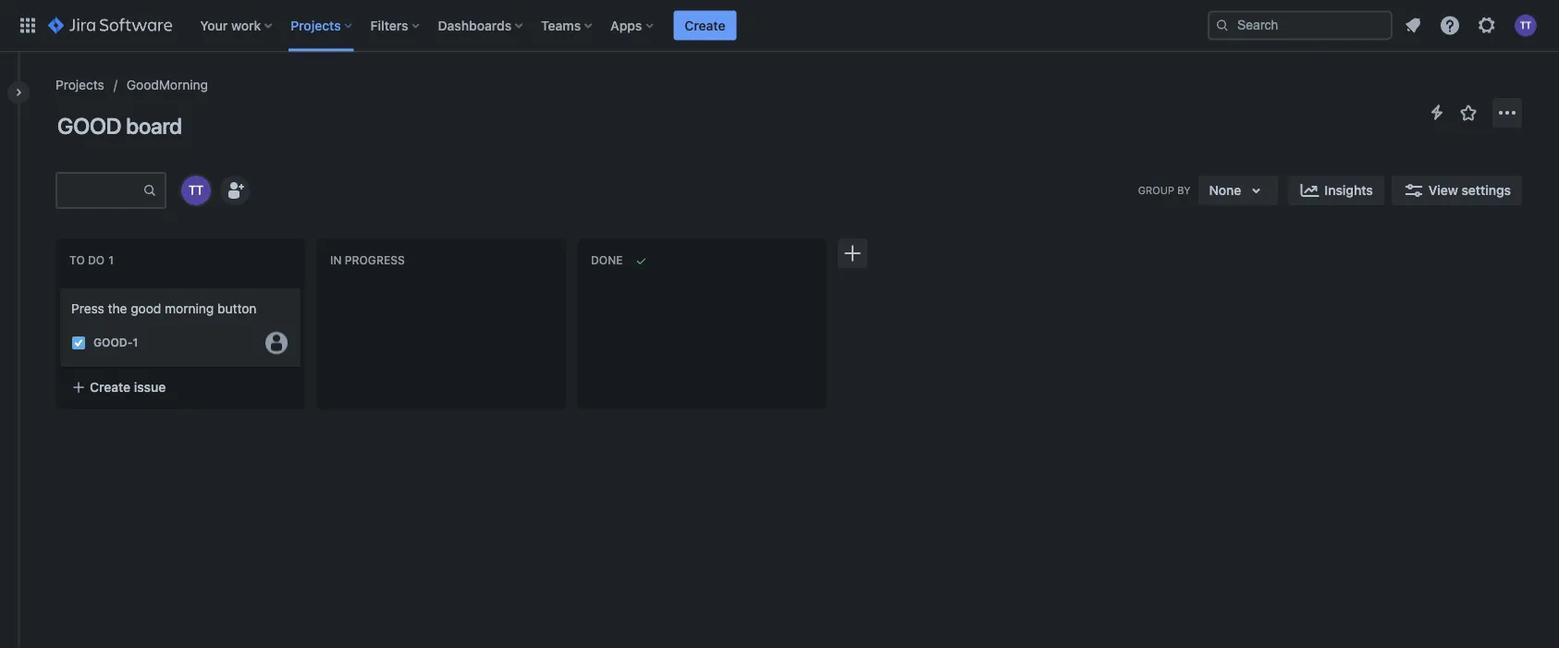 Task type: describe. For each thing, give the bounding box(es) containing it.
to
[[69, 254, 85, 267]]

add people image
[[224, 179, 246, 202]]

view
[[1429, 183, 1458, 198]]

insights button
[[1288, 176, 1384, 205]]

the
[[108, 301, 127, 316]]

Search this board text field
[[57, 174, 142, 207]]

create button
[[674, 11, 737, 40]]

work
[[231, 18, 261, 33]]

filters
[[370, 18, 408, 33]]

create issue button
[[60, 371, 301, 404]]

Search field
[[1208, 11, 1393, 40]]

by
[[1177, 184, 1191, 196]]

projects link
[[55, 74, 104, 96]]

star good board image
[[1457, 102, 1480, 124]]

settings image
[[1476, 14, 1498, 37]]

to do
[[69, 254, 105, 267]]

create issue
[[90, 379, 166, 395]]

none
[[1209, 183, 1241, 198]]

dashboards button
[[432, 11, 530, 40]]

insights image
[[1299, 179, 1321, 202]]

more image
[[1496, 102, 1518, 124]]

view settings
[[1429, 183, 1511, 198]]

button
[[217, 301, 257, 316]]

issue
[[134, 379, 166, 395]]

good
[[131, 301, 161, 316]]

task image
[[71, 335, 86, 350]]

unassigned image
[[265, 332, 288, 354]]

filters button
[[365, 11, 427, 40]]



Task type: vqa. For each thing, say whether or not it's contained in the screenshot.
Close ICON
no



Task type: locate. For each thing, give the bounding box(es) containing it.
0 vertical spatial create
[[685, 18, 725, 33]]

in
[[330, 254, 342, 267]]

create
[[685, 18, 725, 33], [90, 379, 131, 395]]

projects button
[[285, 11, 359, 40]]

your profile and settings image
[[1515, 14, 1537, 37]]

insights
[[1325, 183, 1373, 198]]

good board
[[57, 113, 182, 139]]

create right the apps dropdown button
[[685, 18, 725, 33]]

none button
[[1198, 176, 1278, 205]]

board
[[126, 113, 182, 139]]

create left issue
[[90, 379, 131, 395]]

1 vertical spatial create
[[90, 379, 131, 395]]

good
[[57, 113, 121, 139]]

goodmorning link
[[126, 74, 208, 96]]

your
[[200, 18, 228, 33]]

progress
[[345, 254, 405, 267]]

projects right work at the top left of the page
[[291, 18, 341, 33]]

press the good morning button
[[71, 301, 257, 316]]

0 horizontal spatial create
[[90, 379, 131, 395]]

apps button
[[605, 11, 661, 40]]

jira software image
[[48, 14, 172, 37], [48, 14, 172, 37]]

goodmorning
[[126, 77, 208, 92]]

press
[[71, 301, 104, 316]]

projects up "good"
[[55, 77, 104, 92]]

1 horizontal spatial create
[[685, 18, 725, 33]]

good-1 link
[[93, 335, 138, 351]]

your work
[[200, 18, 261, 33]]

0 horizontal spatial projects
[[55, 77, 104, 92]]

sidebar navigation image
[[0, 74, 41, 111]]

your work button
[[194, 11, 279, 40]]

teams
[[541, 18, 581, 33]]

group by
[[1138, 184, 1191, 196]]

good-
[[93, 336, 133, 349]]

to do element
[[69, 254, 117, 267]]

create for create
[[685, 18, 725, 33]]

automations menu button icon image
[[1426, 101, 1448, 123]]

banner containing your work
[[0, 0, 1559, 52]]

teams button
[[536, 11, 599, 40]]

morning
[[165, 301, 214, 316]]

dashboards
[[438, 18, 512, 33]]

create issue image
[[49, 276, 71, 298]]

apps
[[610, 18, 642, 33]]

good-1
[[93, 336, 138, 349]]

projects inside projects popup button
[[291, 18, 341, 33]]

view settings button
[[1392, 176, 1522, 205]]

1 vertical spatial projects
[[55, 77, 104, 92]]

create inside button
[[90, 379, 131, 395]]

settings
[[1462, 183, 1511, 198]]

projects for projects link at the top of the page
[[55, 77, 104, 92]]

help image
[[1439, 14, 1461, 37]]

1
[[133, 336, 138, 349]]

terry turtle image
[[181, 176, 211, 205]]

in progress
[[330, 254, 405, 267]]

group
[[1138, 184, 1174, 196]]

projects
[[291, 18, 341, 33], [55, 77, 104, 92]]

appswitcher icon image
[[17, 14, 39, 37]]

do
[[88, 254, 105, 267]]

search image
[[1215, 18, 1230, 33]]

1 horizontal spatial projects
[[291, 18, 341, 33]]

create column image
[[842, 242, 864, 264]]

banner
[[0, 0, 1559, 52]]

primary element
[[11, 0, 1208, 51]]

create for create issue
[[90, 379, 131, 395]]

create inside button
[[685, 18, 725, 33]]

notifications image
[[1402, 14, 1424, 37]]

0 vertical spatial projects
[[291, 18, 341, 33]]

done
[[591, 254, 623, 267]]

projects for projects popup button
[[291, 18, 341, 33]]



